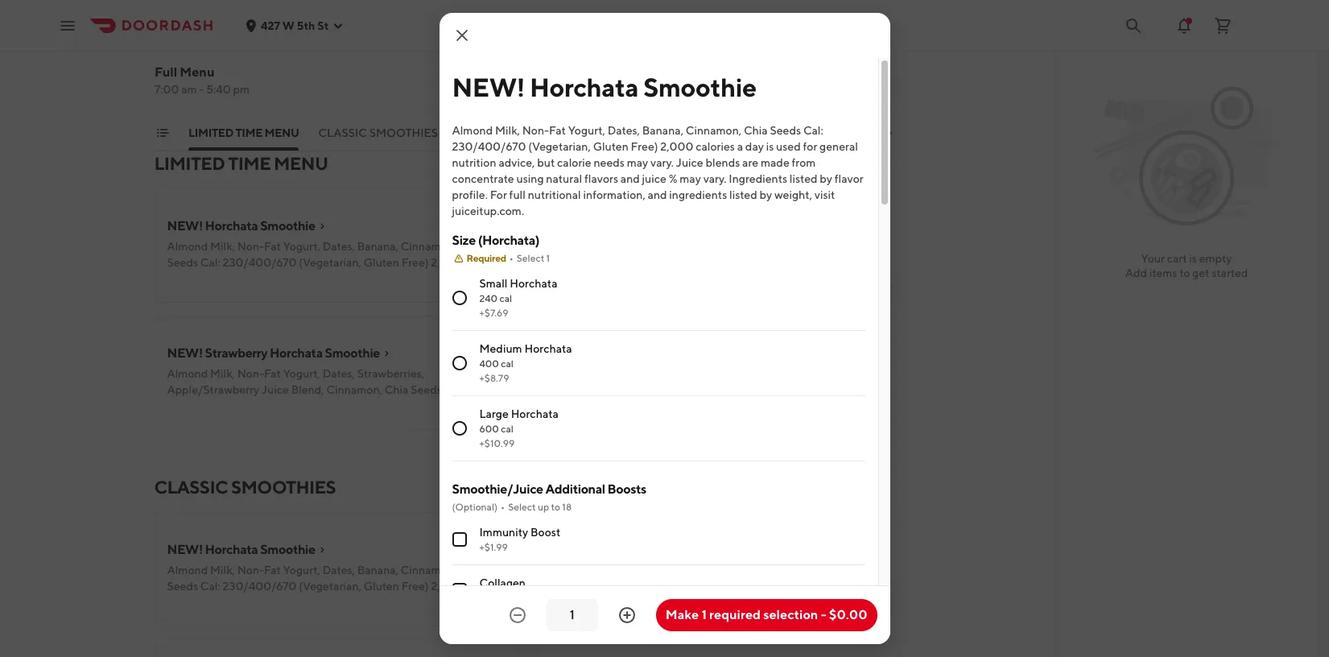 Task type: locate. For each thing, give the bounding box(es) containing it.
1 up small horchata 240 cal +$7.69
[[547, 252, 550, 264]]

0 horizontal spatial to
[[551, 501, 560, 513]]

plant-based smoothies
[[609, 126, 760, 139]]

may
[[627, 156, 649, 169], [680, 172, 701, 185]]

limited time menu
[[188, 126, 299, 139], [154, 153, 328, 174]]

cal inside small horchata 240 cal +$7.69
[[500, 292, 512, 304]]

w
[[282, 19, 295, 32]]

cal for large
[[501, 423, 514, 435]]

0 horizontal spatial classic
[[154, 477, 228, 498]]

juice
[[676, 156, 704, 169]]

None radio
[[452, 291, 467, 305]]

1 vertical spatial may
[[680, 172, 701, 185]]

milk,
[[495, 124, 520, 137]]

needs
[[594, 156, 625, 169]]

specialty smoothies
[[457, 126, 590, 139]]

-
[[199, 83, 204, 96], [821, 607, 827, 623]]

notification bell image
[[1175, 16, 1194, 35]]

decrease quantity by 1 image
[[508, 606, 527, 625]]

0 vertical spatial -
[[199, 83, 204, 96]]

0 horizontal spatial 1
[[547, 252, 550, 264]]

using
[[517, 172, 544, 185]]

1 vertical spatial is
[[1190, 252, 1197, 265]]

cal right 240
[[500, 292, 512, 304]]

%
[[669, 172, 678, 185]]

1 vertical spatial limited
[[154, 153, 225, 174]]

horchata inside small horchata 240 cal +$7.69
[[510, 277, 558, 290]]

large
[[480, 408, 509, 420]]

+$1.99
[[480, 541, 508, 553]]

Current quantity is 1 number field
[[556, 606, 589, 624]]

limited down am on the left of the page
[[154, 153, 225, 174]]

1 vertical spatial limited time menu
[[154, 153, 328, 174]]

superfruit bowls button
[[780, 125, 896, 151]]

1 horizontal spatial to
[[1180, 267, 1191, 279]]

0 vertical spatial menu
[[264, 126, 299, 139]]

0 vertical spatial vary.
[[651, 156, 674, 169]]

1 vertical spatial -
[[821, 607, 827, 623]]

1 vertical spatial cal
[[501, 358, 514, 370]]

1 vertical spatial select
[[508, 501, 536, 513]]

information,
[[583, 188, 646, 201]]

add button
[[470, 267, 512, 293], [850, 267, 892, 293], [470, 395, 512, 420], [850, 591, 892, 617]]

vary. down blends
[[704, 172, 727, 185]]

0 horizontal spatial may
[[627, 156, 649, 169]]

1 vertical spatial vary.
[[704, 172, 727, 185]]

0 vertical spatial to
[[1180, 267, 1191, 279]]

0 horizontal spatial listed
[[730, 188, 758, 201]]

(optional)
[[452, 501, 498, 513]]

to left the "get"
[[1180, 267, 1191, 279]]

2,000
[[661, 140, 694, 153]]

select inside smoothie/juice additional boosts (optional) • select up to 18
[[508, 501, 536, 513]]

boost
[[531, 526, 561, 539]]

7:00
[[154, 83, 179, 96]]

are
[[743, 156, 759, 169]]

- left $0.00
[[821, 607, 827, 623]]

is inside almond milk, non-fat yogurt, dates, banana, cinnamon, chia seeds    cal: 230/400/670    (vegetarian, gluten free)     2,000 calories a day is used for general nutrition advice, but calorie needs may vary. juice blends are made from concentrate using natural flavors and juice % may vary. ingredients listed by flavor profile. for full nutritional information, and ingredients listed by weight, visit juiceitup.com.
[[766, 140, 774, 153]]

1 vertical spatial classic
[[154, 477, 228, 498]]

1 horizontal spatial 1
[[702, 607, 707, 623]]

is right "cart"
[[1190, 252, 1197, 265]]

1 vertical spatial by
[[760, 188, 772, 201]]

boosts
[[608, 482, 647, 497]]

0 vertical spatial limited time menu
[[188, 126, 299, 139]]

select left up
[[508, 501, 536, 513]]

close new! horchata smoothie image
[[452, 26, 472, 45]]

- inside full menu 7:00 am - 5:40 pm
[[199, 83, 204, 96]]

0 horizontal spatial by
[[760, 188, 772, 201]]

cal up +$10.99
[[501, 423, 514, 435]]

immunity boost +$1.99
[[480, 526, 561, 553]]

- for 5:40
[[199, 83, 204, 96]]

made
[[761, 156, 790, 169]]

flavor
[[835, 172, 864, 185]]

select
[[517, 252, 545, 264], [508, 501, 536, 513]]

immunity
[[480, 526, 528, 539]]

0 vertical spatial 1
[[547, 252, 550, 264]]

• inside the size (horchata) "group"
[[510, 252, 514, 264]]

full
[[154, 64, 177, 80]]

• inside smoothie/juice additional boosts (optional) • select up to 18
[[501, 501, 505, 513]]

seeds
[[770, 124, 801, 137]]

1 vertical spatial to
[[551, 501, 560, 513]]

0 horizontal spatial •
[[501, 501, 505, 513]]

1 vertical spatial 1
[[702, 607, 707, 623]]

general
[[820, 140, 858, 153]]

1 vertical spatial new! horchata smoothie
[[167, 218, 315, 234]]

by
[[820, 172, 833, 185], [760, 188, 772, 201]]

from
[[792, 156, 816, 169]]

1 right make
[[702, 607, 707, 623]]

new! horchata smoothie dialog
[[439, 13, 890, 657]]

get
[[1193, 267, 1210, 279]]

vary. up juice in the top of the page
[[651, 156, 674, 169]]

large horchata 600 cal +$10.99
[[480, 408, 559, 449]]

0 vertical spatial listed
[[790, 172, 818, 185]]

- right am on the left of the page
[[199, 83, 204, 96]]

0 vertical spatial may
[[627, 156, 649, 169]]

0 vertical spatial by
[[820, 172, 833, 185]]

0 items, open order cart image
[[1214, 16, 1233, 35]]

1 horizontal spatial by
[[820, 172, 833, 185]]

superfruit
[[780, 126, 852, 139]]

horchata
[[530, 72, 639, 102], [205, 218, 258, 234], [510, 277, 558, 290], [525, 342, 572, 355], [270, 345, 323, 361], [511, 408, 559, 420], [205, 542, 258, 557]]

make 1 required selection - $0.00 button
[[656, 599, 877, 631]]

None radio
[[452, 356, 467, 370], [452, 421, 467, 436], [452, 356, 467, 370], [452, 421, 467, 436]]

0 vertical spatial and
[[621, 172, 640, 185]]

fat
[[549, 124, 566, 137]]

- for $0.00
[[821, 607, 827, 623]]

• down smoothie/juice on the bottom left
[[501, 501, 505, 513]]

by down the ingredients
[[760, 188, 772, 201]]

1 horizontal spatial •
[[510, 252, 514, 264]]

and up "information,"
[[621, 172, 640, 185]]

time
[[235, 126, 262, 139], [228, 153, 271, 174]]

smoothies inside button
[[369, 126, 438, 139]]

full
[[509, 188, 526, 201]]

and
[[621, 172, 640, 185], [648, 188, 667, 201]]

horchata inside large horchata 600 cal +$10.99
[[511, 408, 559, 420]]

specialty smoothies button
[[457, 125, 590, 151]]

1
[[547, 252, 550, 264], [702, 607, 707, 623]]

0 vertical spatial •
[[510, 252, 514, 264]]

0 horizontal spatial is
[[766, 140, 774, 153]]

to inside your cart is empty add items to get started
[[1180, 267, 1191, 279]]

0 vertical spatial time
[[235, 126, 262, 139]]

horchata inside medium horchata 400 cal +$8.79
[[525, 342, 572, 355]]

by up visit
[[820, 172, 833, 185]]

new! strawberry horchata smoothie
[[167, 345, 380, 361]]

0 vertical spatial select
[[517, 252, 545, 264]]

0 vertical spatial classic
[[318, 126, 367, 139]]

427 w 5th st button
[[245, 19, 345, 32]]

230/400/670
[[452, 140, 526, 153]]

juiceitup.com.
[[452, 205, 524, 217]]

may down free)
[[627, 156, 649, 169]]

1 horizontal spatial -
[[821, 607, 827, 623]]

cal for small
[[500, 292, 512, 304]]

1 vertical spatial •
[[501, 501, 505, 513]]

items
[[1150, 267, 1178, 279]]

cal inside medium horchata 400 cal +$8.79
[[501, 358, 514, 370]]

plant-
[[609, 126, 651, 139]]

5:40
[[206, 83, 231, 96]]

calories
[[696, 140, 735, 153]]

classic
[[318, 126, 367, 139], [154, 477, 228, 498]]

to left 18
[[551, 501, 560, 513]]

cal down medium
[[501, 358, 514, 370]]

427 w 5th st
[[261, 19, 329, 32]]

superfruit bowls
[[780, 126, 896, 139]]

size
[[452, 233, 476, 248]]

0 vertical spatial is
[[766, 140, 774, 153]]

2 vertical spatial new! horchata smoothie
[[167, 542, 315, 557]]

cinnamon,
[[686, 124, 742, 137]]

1 horizontal spatial is
[[1190, 252, 1197, 265]]

add inside your cart is empty add items to get started
[[1126, 267, 1148, 279]]

2 vertical spatial cal
[[501, 423, 514, 435]]

listed down the ingredients
[[730, 188, 758, 201]]

1 horizontal spatial listed
[[790, 172, 818, 185]]

nutritional
[[528, 188, 581, 201]]

0 vertical spatial new! horchata smoothie
[[452, 72, 757, 102]]

smoothie inside dialog
[[644, 72, 757, 102]]

1 horizontal spatial may
[[680, 172, 701, 185]]

cal inside large horchata 600 cal +$10.99
[[501, 423, 514, 435]]

• select 1
[[510, 252, 550, 264]]

0 horizontal spatial -
[[199, 83, 204, 96]]

weight,
[[775, 188, 813, 201]]

new! horchata smoothie for limited time menu
[[167, 218, 315, 234]]

listed
[[790, 172, 818, 185], [730, 188, 758, 201]]

• down (horchata) on the left top of the page
[[510, 252, 514, 264]]

started
[[1212, 267, 1249, 279]]

used
[[776, 140, 801, 153]]

listed down from
[[790, 172, 818, 185]]

- inside the make 1 required selection - $0.00 button
[[821, 607, 827, 623]]

select inside the size (horchata) "group"
[[517, 252, 545, 264]]

visit
[[815, 188, 835, 201]]

cal for medium
[[501, 358, 514, 370]]

smoothies
[[369, 126, 438, 139], [521, 126, 590, 139], [692, 126, 760, 139], [231, 477, 336, 498]]

limited down 5:40
[[188, 126, 233, 139]]

add
[[1126, 267, 1148, 279], [480, 274, 502, 287], [860, 274, 882, 287], [480, 401, 502, 414], [860, 598, 882, 610]]

and down juice in the top of the page
[[648, 188, 667, 201]]

0 horizontal spatial vary.
[[651, 156, 674, 169]]

0 vertical spatial cal
[[500, 292, 512, 304]]

1 vertical spatial listed
[[730, 188, 758, 201]]

am
[[181, 83, 197, 96]]

may down "juice"
[[680, 172, 701, 185]]

up
[[538, 501, 549, 513]]

classic smoothies button
[[318, 125, 438, 151]]

240
[[480, 292, 498, 304]]

smoothie/juice
[[452, 482, 543, 497]]

new! horchata smoothie inside dialog
[[452, 72, 757, 102]]

for
[[803, 140, 818, 153]]

almond
[[452, 124, 493, 137]]

is inside your cart is empty add items to get started
[[1190, 252, 1197, 265]]

is right day
[[766, 140, 774, 153]]

None checkbox
[[452, 532, 467, 547]]

1 horizontal spatial classic
[[318, 126, 367, 139]]

1 horizontal spatial and
[[648, 188, 667, 201]]

your cart is empty add items to get started
[[1126, 252, 1249, 279]]

select down (horchata) on the left top of the page
[[517, 252, 545, 264]]



Task type: vqa. For each thing, say whether or not it's contained in the screenshot.
first Next button of carousel icon from the top of the page
no



Task type: describe. For each thing, give the bounding box(es) containing it.
0 vertical spatial limited
[[188, 126, 233, 139]]

menu
[[179, 64, 214, 80]]

required
[[710, 607, 761, 623]]

pm
[[233, 83, 249, 96]]

+$7.69
[[480, 307, 509, 319]]

Collagen checkbox
[[452, 583, 467, 598]]

a
[[737, 140, 743, 153]]

profile.
[[452, 188, 488, 201]]

1 horizontal spatial vary.
[[704, 172, 727, 185]]

yogurt,
[[568, 124, 605, 137]]

1 vertical spatial menu
[[274, 153, 328, 174]]

cal:
[[804, 124, 824, 137]]

$0.00
[[829, 607, 868, 623]]

but
[[537, 156, 555, 169]]

strawberry
[[205, 345, 267, 361]]

juice
[[642, 172, 667, 185]]

chia
[[744, 124, 768, 137]]

(horchata)
[[478, 233, 540, 248]]

cart
[[1167, 252, 1187, 265]]

1 vertical spatial and
[[648, 188, 667, 201]]

open menu image
[[58, 16, 77, 35]]

medium
[[480, 342, 522, 355]]

400
[[480, 358, 499, 370]]

gluten
[[593, 140, 629, 153]]

flavors
[[585, 172, 619, 185]]

for
[[490, 188, 507, 201]]

ingredients
[[729, 172, 788, 185]]

to inside smoothie/juice additional boosts (optional) • select up to 18
[[551, 501, 560, 513]]

your
[[1142, 252, 1165, 265]]

new! horchata smoothie for classic smoothies
[[167, 542, 315, 557]]

required
[[467, 252, 506, 264]]

non-
[[522, 124, 549, 137]]

+$8.79
[[480, 372, 509, 384]]

427
[[261, 19, 280, 32]]

new! inside dialog
[[452, 72, 525, 102]]

1 vertical spatial classic smoothies
[[154, 477, 336, 498]]

bowls
[[854, 126, 896, 139]]

smoothie/juice additional boosts (optional) • select up to 18
[[452, 482, 647, 513]]

scroll menu navigation right image
[[882, 126, 895, 139]]

free)
[[631, 140, 658, 153]]

natural
[[546, 172, 582, 185]]

none checkbox inside smoothie/juice additional boosts group
[[452, 532, 467, 547]]

based
[[651, 126, 689, 139]]

size (horchata) group
[[452, 232, 865, 461]]

almond milk, non-fat yogurt, dates, banana, cinnamon, chia seeds    cal: 230/400/670    (vegetarian, gluten free)     2,000 calories a day is used for general nutrition advice, but calorie needs may vary. juice blends are made from concentrate using natural flavors and juice % may vary. ingredients listed by flavor profile. for full nutritional information, and ingredients listed by weight, visit juiceitup.com.
[[452, 124, 864, 217]]

600
[[480, 423, 499, 435]]

selection
[[764, 607, 819, 623]]

calorie
[[557, 156, 592, 169]]

specialty
[[457, 126, 519, 139]]

nutrition
[[452, 156, 497, 169]]

none radio inside the size (horchata) "group"
[[452, 291, 467, 305]]

make
[[666, 607, 699, 623]]

(vegetarian,
[[528, 140, 591, 153]]

classic inside button
[[318, 126, 367, 139]]

blends
[[706, 156, 740, 169]]

smoothie/juice additional boosts group
[[452, 481, 865, 657]]

Item Search search field
[[670, 76, 889, 93]]

increase quantity by 1 image
[[618, 606, 637, 625]]

banana,
[[642, 124, 684, 137]]

dates,
[[608, 124, 640, 137]]

small horchata 240 cal +$7.69
[[480, 277, 558, 319]]

plant-based smoothies button
[[609, 125, 760, 151]]

1 vertical spatial time
[[228, 153, 271, 174]]

st
[[318, 19, 329, 32]]

advice,
[[499, 156, 535, 169]]

size (horchata)
[[452, 233, 540, 248]]

empty
[[1200, 252, 1233, 265]]

additional
[[546, 482, 605, 497]]

1 inside the size (horchata) "group"
[[547, 252, 550, 264]]

small
[[480, 277, 508, 290]]

concentrate
[[452, 172, 514, 185]]

day
[[746, 140, 764, 153]]

1 inside button
[[702, 607, 707, 623]]

0 vertical spatial classic smoothies
[[318, 126, 438, 139]]

make 1 required selection - $0.00
[[666, 607, 868, 623]]

medium horchata 400 cal +$8.79
[[480, 342, 572, 384]]

0 horizontal spatial and
[[621, 172, 640, 185]]

full menu 7:00 am - 5:40 pm
[[154, 64, 249, 96]]

ingredients
[[670, 188, 727, 201]]



